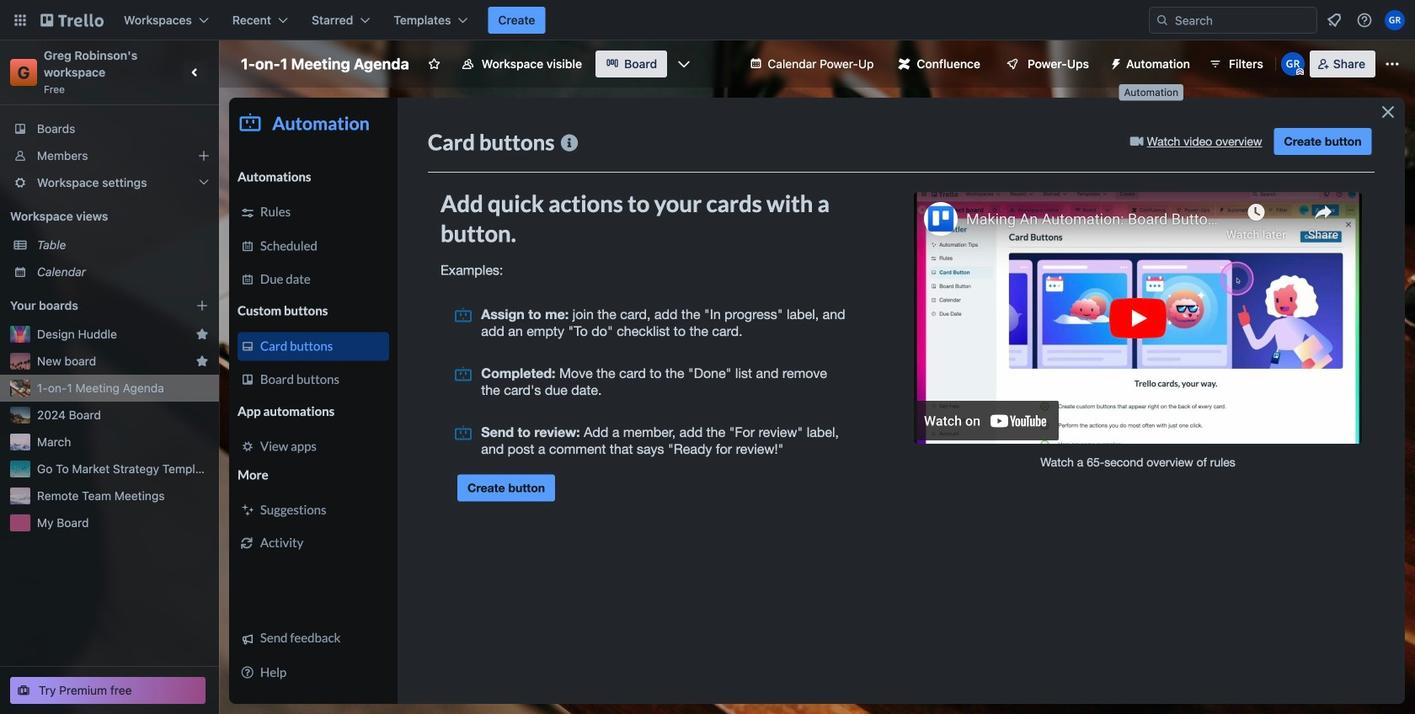 Task type: locate. For each thing, give the bounding box(es) containing it.
1 vertical spatial starred icon image
[[196, 355, 209, 368]]

greg robinson (gregrobinson96) image
[[1386, 10, 1406, 30]]

Search field
[[1170, 8, 1317, 32]]

search image
[[1156, 13, 1170, 27]]

tooltip
[[1120, 84, 1184, 101]]

Board name text field
[[233, 51, 418, 78]]

starred icon image
[[196, 328, 209, 341], [196, 355, 209, 368]]

this member is an admin of this board. image
[[1297, 68, 1304, 76]]

primary element
[[0, 0, 1416, 40]]

show menu image
[[1385, 56, 1402, 72]]

workspace navigation collapse icon image
[[184, 61, 207, 84]]

0 vertical spatial starred icon image
[[196, 328, 209, 341]]

star or unstar board image
[[428, 57, 441, 71]]

greg robinson (gregrobinson96) image
[[1282, 52, 1305, 76]]

customize views image
[[676, 56, 693, 72]]

sm image
[[1103, 51, 1127, 74]]

confluence icon image
[[899, 58, 911, 70]]



Task type: describe. For each thing, give the bounding box(es) containing it.
2 starred icon image from the top
[[196, 355, 209, 368]]

0 notifications image
[[1325, 10, 1345, 30]]

back to home image
[[40, 7, 104, 34]]

add board image
[[196, 299, 209, 313]]

open information menu image
[[1357, 12, 1374, 29]]

1 starred icon image from the top
[[196, 328, 209, 341]]

your boards with 8 items element
[[10, 296, 170, 316]]



Task type: vqa. For each thing, say whether or not it's contained in the screenshot.
"a" inside the "game design template by chris mccrimmons, cinevva easy-to-organize template for planning a"
no



